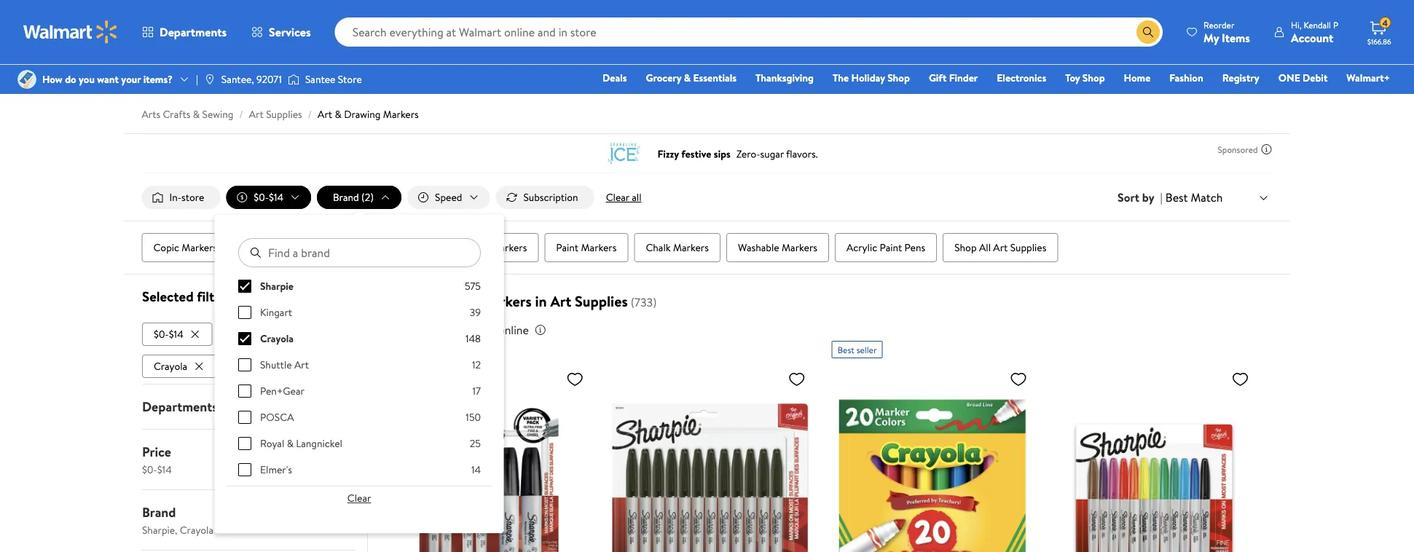 Task type: describe. For each thing, give the bounding box(es) containing it.
selected
[[142, 287, 193, 306]]

kingart
[[260, 305, 292, 320]]

add to favorites list, sharpie permanent markers, multi-tip pack, fine/ultra fine/chisel tip, black, 6 count image
[[567, 370, 584, 389]]

& right crafts
[[193, 107, 200, 121]]

posca
[[260, 410, 294, 425]]

crayola list item
[[142, 352, 219, 378]]

when
[[414, 322, 441, 338]]

sort by |
[[1118, 190, 1163, 206]]

arts crafts & sewing link
[[142, 107, 234, 121]]

group containing sharpie
[[238, 279, 481, 553]]

seller
[[857, 344, 877, 356]]

shop all art supplies
[[955, 241, 1047, 255]]

electronics link
[[991, 70, 1053, 86]]

$14 inside price $0-$14
[[157, 462, 171, 477]]

do
[[65, 72, 76, 86]]

registry link
[[1216, 70, 1267, 86]]

$0- inside button
[[153, 327, 169, 341]]

art & drawing markers link
[[318, 107, 419, 121]]

in
[[535, 291, 547, 312]]

markers for chalk markers
[[673, 241, 709, 255]]

ohuhu markers
[[459, 241, 527, 255]]

brand sharpie, crayola
[[142, 504, 213, 537]]

filters
[[197, 287, 232, 306]]

| inside sort and filter section element
[[1161, 190, 1163, 206]]

essentials
[[694, 71, 737, 85]]

chalk
[[646, 241, 671, 255]]

arts crafts & sewing / art supplies / art & drawing markers
[[142, 107, 419, 121]]

sharpie permanent markers, fine point, black, 12 count image
[[610, 365, 812, 553]]

art down 'santee, 92071'
[[249, 107, 264, 121]]

purchased
[[444, 322, 496, 338]]

art supplies link
[[249, 107, 302, 121]]

subscription
[[524, 190, 579, 204]]

0 horizontal spatial shop
[[888, 71, 910, 85]]

pen+gear
[[260, 384, 304, 398]]

Find a brand search field
[[238, 238, 481, 268]]

1 horizontal spatial drawing
[[423, 291, 477, 312]]

fashion link
[[1164, 70, 1211, 86]]

by
[[1143, 190, 1155, 206]]

fashion
[[1170, 71, 1204, 85]]

92071
[[257, 72, 282, 86]]

store
[[338, 72, 362, 86]]

toy
[[1066, 71, 1081, 85]]

royal & langnickel
[[260, 437, 342, 451]]

brand (2)
[[333, 190, 374, 204]]

langnickel
[[296, 437, 342, 451]]

chalk markers link
[[634, 233, 721, 262]]

gift finder
[[929, 71, 978, 85]]

store
[[181, 190, 204, 204]]

one debit
[[1279, 71, 1328, 85]]

walmart+ link
[[1341, 70, 1397, 86]]

list containing $0-$14
[[142, 320, 356, 378]]

santee
[[305, 72, 336, 86]]

paint inside paint markers link
[[556, 241, 579, 255]]

sharpie inside sharpie button
[[233, 327, 266, 341]]

$166.86
[[1368, 36, 1392, 46]]

registry
[[1223, 71, 1260, 85]]

gift
[[929, 71, 947, 85]]

washable markers
[[738, 241, 818, 255]]

acrylic paint pens
[[847, 241, 926, 255]]

sharpie permanent markers, multi-tip pack, fine/ultra fine/chisel tip, black, 6 count image
[[388, 365, 590, 553]]

services button
[[239, 15, 323, 50]]

washable markers link
[[727, 233, 829, 262]]

art right 'all'
[[994, 241, 1008, 255]]

clear for clear all
[[606, 190, 630, 204]]

sharpie button
[[221, 323, 295, 346]]

ohuhu
[[459, 241, 489, 255]]

thanksgiving link
[[749, 70, 821, 86]]

electronics
[[997, 71, 1047, 85]]

clear button
[[238, 487, 481, 510]]

copic markers link
[[142, 233, 229, 262]]

paint inside acrylic paint pens link
[[880, 241, 903, 255]]

markers for paint markers
[[581, 241, 617, 255]]

online
[[498, 322, 529, 338]]

$0-$14 inside button
[[153, 327, 183, 341]]

bought
[[409, 344, 437, 357]]

services
[[269, 24, 311, 40]]

my
[[1204, 30, 1220, 46]]

 image for santee, 92071
[[204, 74, 216, 85]]

speed button
[[408, 186, 490, 209]]

best match button
[[1163, 188, 1273, 207]]

brand for brand sharpie, crayola
[[142, 504, 176, 522]]

$0- inside price $0-$14
[[142, 462, 157, 477]]

match
[[1191, 189, 1224, 205]]

crayola inside button
[[153, 359, 187, 373]]

sort
[[1118, 190, 1140, 206]]

best match
[[1166, 189, 1224, 205]]

supplies for in
[[575, 291, 628, 312]]

deals link
[[596, 70, 634, 86]]

markers for ohuhu markers
[[492, 241, 527, 255]]

selected filters
[[142, 287, 232, 306]]

toy shop link
[[1059, 70, 1112, 86]]

price $0-$14
[[142, 443, 171, 477]]

crayola broad line washable markers, 20 ct, school supplies, teacher supplies, classic colors image
[[832, 365, 1034, 553]]

santee,
[[221, 72, 254, 86]]

add to favorites list, crayola broad line washable markers, 20 ct, school supplies, teacher supplies, classic colors image
[[1010, 370, 1028, 389]]

your
[[121, 72, 141, 86]]

the holiday shop link
[[827, 70, 917, 86]]

one debit link
[[1273, 70, 1335, 86]]

hi,
[[1292, 19, 1302, 31]]

brand for brand (2)
[[333, 190, 359, 204]]

all
[[980, 241, 991, 255]]

shuttle art
[[260, 358, 309, 372]]

you
[[79, 72, 95, 86]]

575
[[465, 279, 481, 293]]

walmart image
[[23, 20, 118, 44]]

thanksgiving
[[756, 71, 814, 85]]

sharpie list item
[[221, 320, 298, 346]]

39
[[470, 305, 481, 320]]

12
[[472, 358, 481, 372]]

in-store button
[[142, 186, 220, 209]]

speed
[[435, 190, 462, 204]]

price for $0-
[[142, 443, 171, 461]]

art down santee
[[318, 107, 332, 121]]

0 vertical spatial |
[[196, 72, 198, 86]]

gift finder link
[[923, 70, 985, 86]]



Task type: vqa. For each thing, say whether or not it's contained in the screenshot.
the Shop All Art Supplies link
yes



Task type: locate. For each thing, give the bounding box(es) containing it.
washable
[[738, 241, 780, 255]]

art right the shuttle
[[294, 358, 309, 372]]

the
[[833, 71, 849, 85]]

finder
[[950, 71, 978, 85]]

$0- up prismacolor
[[254, 190, 269, 204]]

1 horizontal spatial supplies
[[575, 291, 628, 312]]

the holiday shop
[[833, 71, 910, 85]]

0 horizontal spatial  image
[[17, 70, 36, 89]]

0 horizontal spatial /
[[239, 107, 243, 121]]

markers for copic markers
[[182, 241, 217, 255]]

1 vertical spatial drawing
[[423, 291, 477, 312]]

departments button up royal
[[130, 385, 367, 429]]

sharpie
[[260, 279, 293, 293], [233, 327, 266, 341]]

departments tab
[[130, 385, 367, 429]]

markers
[[383, 107, 419, 121], [182, 241, 217, 255], [301, 241, 337, 255], [492, 241, 527, 255], [581, 241, 617, 255], [673, 241, 709, 255], [782, 241, 818, 255], [480, 291, 532, 312]]

17
[[472, 384, 481, 398]]

departments button
[[130, 15, 239, 50], [130, 385, 367, 429]]

art inside group
[[294, 358, 309, 372]]

pens
[[905, 241, 926, 255]]

 image for how do you want your items?
[[17, 70, 36, 89]]

1 vertical spatial brand
[[142, 504, 176, 522]]

$0-$14 button
[[142, 323, 212, 346]]

applied filters section element
[[142, 287, 232, 306]]

supplies down 92071
[[266, 107, 302, 121]]

shop all art supplies link
[[943, 233, 1059, 262]]

1 vertical spatial crayola
[[153, 359, 187, 373]]

best
[[1166, 189, 1189, 205], [838, 344, 855, 356]]

0 vertical spatial best
[[1166, 189, 1189, 205]]

reorder
[[1204, 19, 1235, 31]]

supplies for /
[[266, 107, 302, 121]]

clear inside sort and filter section element
[[606, 190, 630, 204]]

0 vertical spatial crayola
[[260, 332, 294, 346]]

brand (2) button
[[317, 186, 402, 209]]

price inside price $0-$14
[[142, 443, 171, 461]]

& for art
[[410, 291, 420, 312]]

tab
[[130, 551, 367, 553]]

| up arts crafts & sewing link
[[196, 72, 198, 86]]

best seller
[[838, 344, 877, 356]]

(733)
[[631, 295, 657, 311]]

in-
[[169, 190, 181, 204]]

& for royal
[[287, 437, 293, 451]]

0 vertical spatial $14
[[269, 190, 284, 204]]

best for best match
[[1166, 189, 1189, 205]]

yesterday
[[460, 344, 497, 357]]

0 vertical spatial price
[[386, 322, 411, 338]]

markers for prismacolor markers
[[301, 241, 337, 255]]

0 vertical spatial supplies
[[266, 107, 302, 121]]

home
[[1124, 71, 1151, 85]]

0 vertical spatial $0-
[[254, 190, 269, 204]]

 image left how
[[17, 70, 36, 89]]

art
[[249, 107, 264, 121], [318, 107, 332, 121], [994, 241, 1008, 255], [386, 291, 407, 312], [551, 291, 572, 312], [294, 358, 309, 372]]

2 vertical spatial $14
[[157, 462, 171, 477]]

2 paint from the left
[[880, 241, 903, 255]]

2 / from the left
[[308, 107, 312, 121]]

& right royal
[[287, 437, 293, 451]]

ohuhu markers link
[[447, 233, 539, 262]]

0 horizontal spatial |
[[196, 72, 198, 86]]

$0-$14 inside dropdown button
[[254, 190, 284, 204]]

chalk markers
[[646, 241, 709, 255]]

best left seller
[[838, 344, 855, 356]]

& right grocery
[[684, 71, 691, 85]]

1 vertical spatial $14
[[169, 327, 183, 341]]

None checkbox
[[238, 280, 251, 293], [238, 359, 251, 372], [238, 437, 251, 451], [238, 280, 251, 293], [238, 359, 251, 372], [238, 437, 251, 451]]

& inside group
[[287, 437, 293, 451]]

0 horizontal spatial price
[[142, 443, 171, 461]]

sharpie down "kingart"
[[233, 327, 266, 341]]

$0- up brand sharpie, crayola
[[142, 462, 157, 477]]

148
[[466, 332, 481, 346]]

hi, kendall p account
[[1292, 19, 1339, 46]]

prismacolor markers
[[247, 241, 337, 255]]

$14 up brand sharpie, crayola
[[157, 462, 171, 477]]

0 vertical spatial $0-$14
[[254, 190, 284, 204]]

add to favorites list, sharpie permanent markers, fine point, black, 12 count image
[[788, 370, 806, 389]]

/ right art supplies link
[[308, 107, 312, 121]]

| right by
[[1161, 190, 1163, 206]]

copic
[[153, 241, 179, 255]]

1 horizontal spatial shop
[[955, 241, 977, 255]]

|
[[196, 72, 198, 86], [1161, 190, 1163, 206]]

kendall
[[1304, 19, 1332, 31]]

departments up items?
[[160, 24, 227, 40]]

0 horizontal spatial drawing
[[344, 107, 381, 121]]

$14 inside button
[[169, 327, 183, 341]]

1 horizontal spatial /
[[308, 107, 312, 121]]

1 horizontal spatial clear
[[606, 190, 630, 204]]

drawing
[[344, 107, 381, 121], [423, 291, 477, 312]]

price up 100+
[[386, 322, 411, 338]]

price tab
[[130, 430, 367, 490]]

price for when
[[386, 322, 411, 338]]

deals
[[603, 71, 627, 85]]

1 horizontal spatial brand
[[333, 190, 359, 204]]

clear all button
[[600, 186, 648, 209]]

0 vertical spatial drawing
[[344, 107, 381, 121]]

best inside dropdown button
[[1166, 189, 1189, 205]]

1 horizontal spatial price
[[386, 322, 411, 338]]

sharpie up "kingart"
[[260, 279, 293, 293]]

0 horizontal spatial paint
[[556, 241, 579, 255]]

& up when
[[410, 291, 420, 312]]

$0- up crayola list item
[[153, 327, 169, 341]]

1 vertical spatial $0-$14
[[153, 327, 183, 341]]

supplies left (733)
[[575, 291, 628, 312]]

paint left pens
[[880, 241, 903, 255]]

best for best seller
[[838, 344, 855, 356]]

brand inside brand sharpie, crayola
[[142, 504, 176, 522]]

$14 inside dropdown button
[[269, 190, 284, 204]]

supplies right 'all'
[[1011, 241, 1047, 255]]

shop right toy
[[1083, 71, 1106, 85]]

$0-$14 button
[[226, 186, 311, 209]]

2 horizontal spatial shop
[[1083, 71, 1106, 85]]

0 vertical spatial clear
[[606, 190, 630, 204]]

sewing
[[202, 107, 234, 121]]

brand inside dropdown button
[[333, 190, 359, 204]]

prismacolor
[[247, 241, 299, 255]]

price up brand sharpie, crayola
[[142, 443, 171, 461]]

departments button up items?
[[130, 15, 239, 50]]

2 vertical spatial supplies
[[575, 291, 628, 312]]

1 horizontal spatial |
[[1161, 190, 1163, 206]]

sharpie fine12ct marker set image
[[1054, 365, 1256, 553]]

1 horizontal spatial best
[[1166, 189, 1189, 205]]

25
[[470, 437, 481, 451]]

1 horizontal spatial paint
[[880, 241, 903, 255]]

$0- inside dropdown button
[[254, 190, 269, 204]]

p
[[1334, 19, 1339, 31]]

1 vertical spatial clear
[[348, 491, 371, 506]]

$0-$14 up prismacolor
[[254, 190, 284, 204]]

arts
[[142, 107, 161, 121]]

$14 up crayola list item
[[169, 327, 183, 341]]

1 vertical spatial supplies
[[1011, 241, 1047, 255]]

shop right holiday
[[888, 71, 910, 85]]

& down santee store
[[335, 107, 342, 121]]

/ right sewing
[[239, 107, 243, 121]]

clear all
[[606, 190, 642, 204]]

1 / from the left
[[239, 107, 243, 121]]

ad disclaimer and feedback for skylinedisplayad image
[[1261, 144, 1273, 155]]

1 horizontal spatial  image
[[204, 74, 216, 85]]

copic markers
[[153, 241, 217, 255]]

crafts
[[163, 107, 191, 121]]

best right by
[[1166, 189, 1189, 205]]

art up 100+
[[386, 291, 407, 312]]

150
[[466, 410, 481, 425]]

$0-$14 up crayola list item
[[153, 327, 183, 341]]

0 vertical spatial departments
[[160, 24, 227, 40]]

sort and filter section element
[[124, 174, 1291, 221]]

1 vertical spatial best
[[838, 344, 855, 356]]

legal information image
[[535, 324, 547, 336]]

1 vertical spatial departments
[[142, 398, 217, 416]]

grocery
[[646, 71, 682, 85]]

paint
[[556, 241, 579, 255], [880, 241, 903, 255]]

supplies
[[266, 107, 302, 121], [1011, 241, 1047, 255], [575, 291, 628, 312]]

1 vertical spatial sharpie
[[233, 327, 266, 341]]

$0-$14 list item
[[142, 320, 215, 346]]

14
[[471, 463, 481, 477]]

1 vertical spatial $0-
[[153, 327, 169, 341]]

add to favorites list, sharpie fine12ct marker set image
[[1232, 370, 1250, 389]]

since
[[439, 344, 458, 357]]

1 vertical spatial price
[[142, 443, 171, 461]]

brand tab
[[130, 490, 367, 550]]

crayola right sharpie,
[[180, 523, 213, 537]]

royal
[[260, 437, 284, 451]]

price
[[386, 322, 411, 338], [142, 443, 171, 461]]

2 departments button from the top
[[130, 385, 367, 429]]

1 horizontal spatial $0-$14
[[254, 190, 284, 204]]

$0-$14
[[254, 190, 284, 204], [153, 327, 183, 341]]

departments down crayola button
[[142, 398, 217, 416]]

Walmart Site-Wide search field
[[335, 17, 1163, 47]]

elmer's
[[260, 463, 292, 477]]

walmart+
[[1347, 71, 1391, 85]]

search icon image
[[1143, 26, 1155, 38]]

 image
[[17, 70, 36, 89], [204, 74, 216, 85]]

Search search field
[[335, 17, 1163, 47]]

0 horizontal spatial brand
[[142, 504, 176, 522]]

art & drawing markers in art supplies (733)
[[386, 291, 657, 312]]

1 vertical spatial |
[[1161, 190, 1163, 206]]

0 horizontal spatial $0-$14
[[153, 327, 183, 341]]

brand left (2)
[[333, 190, 359, 204]]

crayola down "kingart"
[[260, 332, 294, 346]]

paint down the subscription
[[556, 241, 579, 255]]

crayola inside brand sharpie, crayola
[[180, 523, 213, 537]]

clear for clear
[[348, 491, 371, 506]]

1 paint from the left
[[556, 241, 579, 255]]

one
[[1279, 71, 1301, 85]]

$14
[[269, 190, 284, 204], [169, 327, 183, 341], [157, 462, 171, 477]]

drawing up price when purchased online
[[423, 291, 477, 312]]

prismacolor markers link
[[235, 233, 349, 262]]

crayola button
[[142, 355, 216, 378]]

100+ bought since yesterday
[[388, 344, 497, 357]]

0 vertical spatial brand
[[333, 190, 359, 204]]

departments inside tab
[[142, 398, 217, 416]]

$14 up prismacolor
[[269, 190, 284, 204]]

1 departments button from the top
[[130, 15, 239, 50]]

0 horizontal spatial supplies
[[266, 107, 302, 121]]

& for grocery
[[684, 71, 691, 85]]

santee store
[[305, 72, 362, 86]]

debit
[[1303, 71, 1328, 85]]

0 horizontal spatial best
[[838, 344, 855, 356]]

drawing down store
[[344, 107, 381, 121]]

None checkbox
[[238, 306, 251, 319], [238, 332, 251, 346], [238, 385, 251, 398], [238, 411, 251, 424], [238, 464, 251, 477], [238, 306, 251, 319], [238, 332, 251, 346], [238, 385, 251, 398], [238, 411, 251, 424], [238, 464, 251, 477]]

2 vertical spatial crayola
[[180, 523, 213, 537]]

markers for washable markers
[[782, 241, 818, 255]]

acrylic paint pens link
[[835, 233, 938, 262]]

crayola inside group
[[260, 332, 294, 346]]

brand up sharpie,
[[142, 504, 176, 522]]

 image left santee,
[[204, 74, 216, 85]]

2 horizontal spatial supplies
[[1011, 241, 1047, 255]]

crayola down $0-$14 button
[[153, 359, 187, 373]]

toy shop
[[1066, 71, 1106, 85]]

home link
[[1118, 70, 1158, 86]]

 image
[[288, 72, 300, 87]]

0 vertical spatial departments button
[[130, 15, 239, 50]]

0 vertical spatial sharpie
[[260, 279, 293, 293]]

0 horizontal spatial clear
[[348, 491, 371, 506]]

shop left 'all'
[[955, 241, 977, 255]]

how
[[42, 72, 63, 86]]

art right in
[[551, 291, 572, 312]]

list
[[142, 320, 356, 378]]

1 vertical spatial departments button
[[130, 385, 367, 429]]

santee, 92071
[[221, 72, 282, 86]]

(2)
[[362, 190, 374, 204]]

group
[[238, 279, 481, 553]]

2 vertical spatial $0-
[[142, 462, 157, 477]]

price when purchased online
[[386, 322, 529, 338]]



